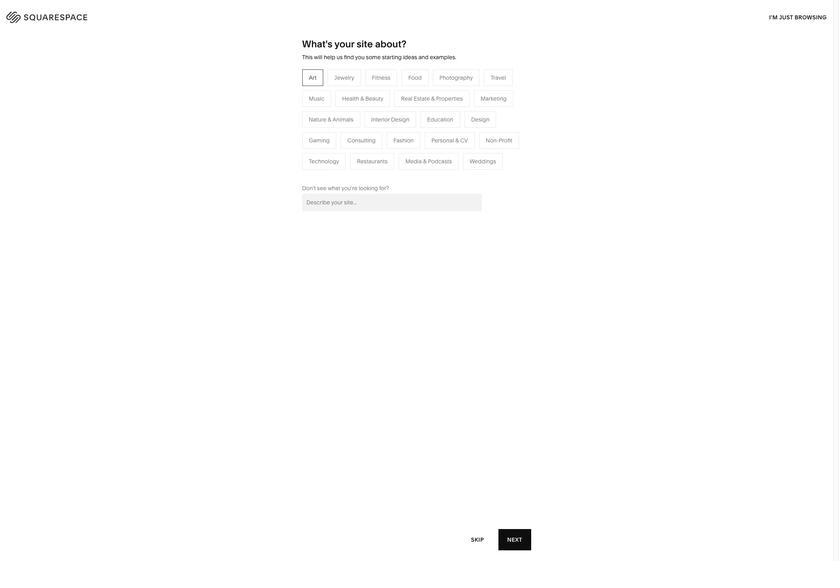 Task type: describe. For each thing, give the bounding box(es) containing it.
0 horizontal spatial non-
[[280, 145, 293, 152]]

lusaka image
[[311, 270, 523, 553]]

don't
[[302, 185, 316, 192]]

consulting
[[347, 137, 376, 144]]

this
[[302, 54, 313, 61]]

& right home
[[427, 110, 431, 117]]

events link
[[327, 145, 352, 152]]

nature & animals inside nature & animals option
[[309, 116, 353, 123]]

0 vertical spatial restaurants
[[327, 121, 357, 129]]

media & podcasts inside 'radio'
[[405, 158, 452, 165]]

health & beauty
[[342, 95, 383, 102]]

next
[[507, 536, 522, 543]]

starting
[[382, 54, 402, 61]]

Consulting radio
[[341, 132, 382, 149]]

log             in
[[803, 12, 823, 20]]

for?
[[379, 185, 389, 192]]

0 horizontal spatial weddings
[[327, 157, 353, 164]]

non-profit
[[486, 137, 512, 144]]

squarespace logo link
[[16, 9, 177, 22]]

just
[[779, 14, 793, 21]]

personal
[[431, 137, 454, 144]]

marketing
[[481, 95, 507, 102]]

0 vertical spatial podcasts
[[349, 133, 373, 140]]

0 horizontal spatial estate
[[339, 169, 355, 176]]

Travel radio
[[484, 69, 513, 86]]

photography
[[440, 74, 473, 81]]

Media & Podcasts radio
[[399, 153, 459, 170]]

Fitness radio
[[365, 69, 397, 86]]

decor
[[432, 110, 448, 117]]

log
[[803, 12, 816, 20]]

in
[[817, 12, 823, 20]]

will
[[314, 54, 322, 61]]

& inside radio
[[360, 95, 364, 102]]

cv
[[460, 137, 468, 144]]

health
[[342, 95, 359, 102]]

& right community
[[275, 145, 279, 152]]

ideas
[[403, 54, 417, 61]]

0 vertical spatial media & podcasts
[[327, 133, 373, 140]]

Music radio
[[302, 90, 331, 107]]

podcasts inside 'radio'
[[428, 158, 452, 165]]

Weddings radio
[[463, 153, 503, 170]]

nature inside option
[[309, 116, 326, 123]]

interior
[[371, 116, 390, 123]]

home
[[410, 110, 426, 117]]

Real Estate & Properties radio
[[394, 90, 470, 107]]

site
[[357, 38, 373, 50]]

& up you're
[[357, 169, 360, 176]]

& left cv
[[455, 137, 459, 144]]

some
[[366, 54, 381, 61]]

1 horizontal spatial animals
[[434, 121, 455, 129]]

Don't see what you're looking for? field
[[302, 194, 482, 211]]

looking
[[359, 185, 378, 192]]

food
[[408, 74, 422, 81]]

Personal & CV radio
[[425, 132, 475, 149]]

Gaming radio
[[302, 132, 336, 149]]

weddings link
[[327, 157, 361, 164]]

interior design
[[371, 116, 409, 123]]

i'm just browsing
[[769, 14, 827, 21]]

music
[[309, 95, 324, 102]]

real inside real estate & properties option
[[401, 95, 412, 102]]

gaming
[[309, 137, 330, 144]]

Nature & Animals radio
[[302, 111, 360, 128]]

find
[[344, 54, 354, 61]]

home & decor link
[[410, 110, 456, 117]]

i'm
[[769, 14, 778, 21]]

Food radio
[[402, 69, 428, 86]]

nature & animals link
[[410, 121, 462, 129]]

real estate & properties inside option
[[401, 95, 463, 102]]



Task type: locate. For each thing, give the bounding box(es) containing it.
Photography radio
[[433, 69, 480, 86]]

weddings
[[327, 157, 353, 164], [470, 158, 496, 165]]

what
[[328, 185, 340, 192]]

Marketing radio
[[474, 90, 513, 107]]

& up home & decor link on the top of the page
[[431, 95, 435, 102]]

i'm just browsing link
[[769, 6, 827, 28]]

help
[[324, 54, 335, 61]]

restaurants inside radio
[[357, 158, 388, 165]]

media up events
[[327, 133, 343, 140]]

1 horizontal spatial travel
[[491, 74, 506, 81]]

0 horizontal spatial media & podcasts
[[327, 133, 373, 140]]

design down the 'marketing' radio
[[471, 116, 490, 123]]

design inside 'option'
[[391, 116, 409, 123]]

real up home
[[401, 95, 412, 102]]

0 vertical spatial real
[[401, 95, 412, 102]]

travel up the 'marketing' radio
[[491, 74, 506, 81]]

0 vertical spatial real estate & properties
[[401, 95, 463, 102]]

1 horizontal spatial real estate & properties
[[401, 95, 463, 102]]

weddings down non-profit
[[470, 158, 496, 165]]

1 horizontal spatial weddings
[[470, 158, 496, 165]]

estate down "weddings" link
[[339, 169, 355, 176]]

what's your site about? this will help us find you some starting ideas and examples.
[[302, 38, 456, 61]]

properties inside option
[[436, 95, 463, 102]]

1 vertical spatial fitness
[[410, 133, 428, 140]]

Health & Beauty radio
[[335, 90, 390, 107]]

jewelry
[[334, 74, 354, 81]]

podcasts
[[349, 133, 373, 140], [428, 158, 452, 165]]

lusaka element
[[311, 270, 523, 553]]

design left home
[[391, 116, 409, 123]]

1 vertical spatial estate
[[339, 169, 355, 176]]

& inside 'radio'
[[423, 158, 427, 165]]

0 horizontal spatial animals
[[333, 116, 353, 123]]

restaurants up 'real estate & properties' link
[[357, 158, 388, 165]]

home & decor
[[410, 110, 448, 117]]

profit
[[499, 137, 512, 144]]

media
[[327, 133, 343, 140], [405, 158, 422, 165]]

1 vertical spatial non-
[[280, 145, 293, 152]]

animals up media & podcasts link
[[333, 116, 353, 123]]

& down fitness link
[[423, 158, 427, 165]]

real estate & properties up home & decor link on the top of the page
[[401, 95, 463, 102]]

media & podcasts down fitness link
[[405, 158, 452, 165]]

0 vertical spatial media
[[327, 133, 343, 140]]

you're
[[342, 185, 357, 192]]

1 horizontal spatial nature
[[410, 121, 427, 129]]

your
[[334, 38, 354, 50]]

fitness
[[372, 74, 391, 81], [410, 133, 428, 140]]

2 design from the left
[[471, 116, 490, 123]]

weddings inside option
[[470, 158, 496, 165]]

Jewelry radio
[[328, 69, 361, 86]]

1 vertical spatial real
[[327, 169, 338, 176]]

log             in link
[[803, 12, 823, 20]]

travel
[[491, 74, 506, 81], [327, 110, 342, 117]]

technology
[[309, 158, 339, 165]]

skip
[[471, 536, 484, 543]]

travel up restaurants link at top
[[327, 110, 342, 117]]

0 vertical spatial fitness
[[372, 74, 391, 81]]

nature & animals
[[309, 116, 353, 123], [410, 121, 455, 129]]

media down fashion at the left
[[405, 158, 422, 165]]

1 vertical spatial real estate & properties
[[327, 169, 388, 176]]

events
[[327, 145, 344, 152]]

1 design from the left
[[391, 116, 409, 123]]

1 vertical spatial media & podcasts
[[405, 158, 452, 165]]

what's
[[302, 38, 332, 50]]

0 vertical spatial non-
[[486, 137, 499, 144]]

estate inside option
[[414, 95, 430, 102]]

1 horizontal spatial media & podcasts
[[405, 158, 452, 165]]

estate
[[414, 95, 430, 102], [339, 169, 355, 176]]

fitness inside radio
[[372, 74, 391, 81]]

1 vertical spatial restaurants
[[357, 158, 388, 165]]

non-
[[486, 137, 499, 144], [280, 145, 293, 152]]

1 horizontal spatial properties
[[436, 95, 463, 102]]

& right health
[[360, 95, 364, 102]]

community & non-profits link
[[243, 145, 317, 152]]

fitness link
[[410, 133, 436, 140]]

weddings down events link
[[327, 157, 353, 164]]

0 horizontal spatial design
[[391, 116, 409, 123]]

Design radio
[[464, 111, 496, 128]]

1 horizontal spatial estate
[[414, 95, 430, 102]]

skip button
[[462, 529, 493, 551]]

education
[[427, 116, 453, 123]]

real
[[401, 95, 412, 102], [327, 169, 338, 176]]

personal & cv
[[431, 137, 468, 144]]

non- inside non-profit option
[[486, 137, 499, 144]]

squarespace logo image
[[16, 9, 103, 22]]

1 horizontal spatial podcasts
[[428, 158, 452, 165]]

animals down decor
[[434, 121, 455, 129]]

travel inside radio
[[491, 74, 506, 81]]

Art radio
[[302, 69, 323, 86]]

1 horizontal spatial design
[[471, 116, 490, 123]]

browsing
[[795, 14, 827, 21]]

0 horizontal spatial properties
[[362, 169, 388, 176]]

nature & animals down home & decor link on the top of the page
[[410, 121, 455, 129]]

nature
[[309, 116, 326, 123], [410, 121, 427, 129]]

us
[[337, 54, 343, 61]]

media & podcasts down restaurants link at top
[[327, 133, 373, 140]]

Education radio
[[420, 111, 460, 128]]

animals
[[333, 116, 353, 123], [434, 121, 455, 129]]

podcasts down personal
[[428, 158, 452, 165]]

0 horizontal spatial media
[[327, 133, 343, 140]]

about?
[[375, 38, 406, 50]]

media & podcasts
[[327, 133, 373, 140], [405, 158, 452, 165]]

0 horizontal spatial real estate & properties
[[327, 169, 388, 176]]

non- up weddings option
[[486, 137, 499, 144]]

podcasts down restaurants link at top
[[349, 133, 373, 140]]

1 horizontal spatial non-
[[486, 137, 499, 144]]

0 horizontal spatial podcasts
[[349, 133, 373, 140]]

1 horizontal spatial fitness
[[410, 133, 428, 140]]

real estate & properties link
[[327, 169, 396, 176]]

community
[[243, 145, 274, 152]]

& down home & decor
[[429, 121, 432, 129]]

real down technology
[[327, 169, 338, 176]]

fashion
[[393, 137, 414, 144]]

nature & animals up gaming
[[309, 116, 353, 123]]

non- right community
[[280, 145, 293, 152]]

0 horizontal spatial nature
[[309, 116, 326, 123]]

Restaurants radio
[[350, 153, 394, 170]]

design
[[391, 116, 409, 123], [471, 116, 490, 123]]

Non-Profit radio
[[479, 132, 519, 149]]

nature down music option
[[309, 116, 326, 123]]

community & non-profits
[[243, 145, 309, 152]]

profits
[[293, 145, 309, 152]]

Interior Design radio
[[365, 111, 416, 128]]

properties
[[436, 95, 463, 102], [362, 169, 388, 176]]

1 vertical spatial travel
[[327, 110, 342, 117]]

media & podcasts link
[[327, 133, 381, 140]]

design inside option
[[471, 116, 490, 123]]

Technology radio
[[302, 153, 346, 170]]

1 horizontal spatial media
[[405, 158, 422, 165]]

examples.
[[430, 54, 456, 61]]

&
[[360, 95, 364, 102], [431, 95, 435, 102], [427, 110, 431, 117], [328, 116, 331, 123], [429, 121, 432, 129], [344, 133, 348, 140], [455, 137, 459, 144], [275, 145, 279, 152], [423, 158, 427, 165], [357, 169, 360, 176]]

properties up decor
[[436, 95, 463, 102]]

0 horizontal spatial travel
[[327, 110, 342, 117]]

animals inside nature & animals option
[[333, 116, 353, 123]]

1 vertical spatial podcasts
[[428, 158, 452, 165]]

0 vertical spatial estate
[[414, 95, 430, 102]]

don't see what you're looking for?
[[302, 185, 389, 192]]

nature down home
[[410, 121, 427, 129]]

Fashion radio
[[387, 132, 420, 149]]

art
[[309, 74, 316, 81]]

restaurants down travel link
[[327, 121, 357, 129]]

fitness down nature & animals link
[[410, 133, 428, 140]]

real estate & properties
[[401, 95, 463, 102], [327, 169, 388, 176]]

beauty
[[365, 95, 383, 102]]

0 horizontal spatial real
[[327, 169, 338, 176]]

1 vertical spatial properties
[[362, 169, 388, 176]]

0 vertical spatial properties
[[436, 95, 463, 102]]

1 horizontal spatial nature & animals
[[410, 121, 455, 129]]

& down restaurants link at top
[[344, 133, 348, 140]]

next button
[[499, 529, 531, 551]]

1 horizontal spatial real
[[401, 95, 412, 102]]

estate up home
[[414, 95, 430, 102]]

real estate & properties up you're
[[327, 169, 388, 176]]

fitness down some
[[372, 74, 391, 81]]

1 vertical spatial media
[[405, 158, 422, 165]]

restaurants
[[327, 121, 357, 129], [357, 158, 388, 165]]

0 horizontal spatial fitness
[[372, 74, 391, 81]]

restaurants link
[[327, 121, 365, 129]]

you
[[355, 54, 365, 61]]

see
[[317, 185, 327, 192]]

& up gaming
[[328, 116, 331, 123]]

0 vertical spatial travel
[[491, 74, 506, 81]]

0 horizontal spatial nature & animals
[[309, 116, 353, 123]]

properties up 'looking'
[[362, 169, 388, 176]]

media inside 'radio'
[[405, 158, 422, 165]]

and
[[419, 54, 428, 61]]

travel link
[[327, 110, 350, 117]]



Task type: vqa. For each thing, say whether or not it's contained in the screenshot.
Personal
yes



